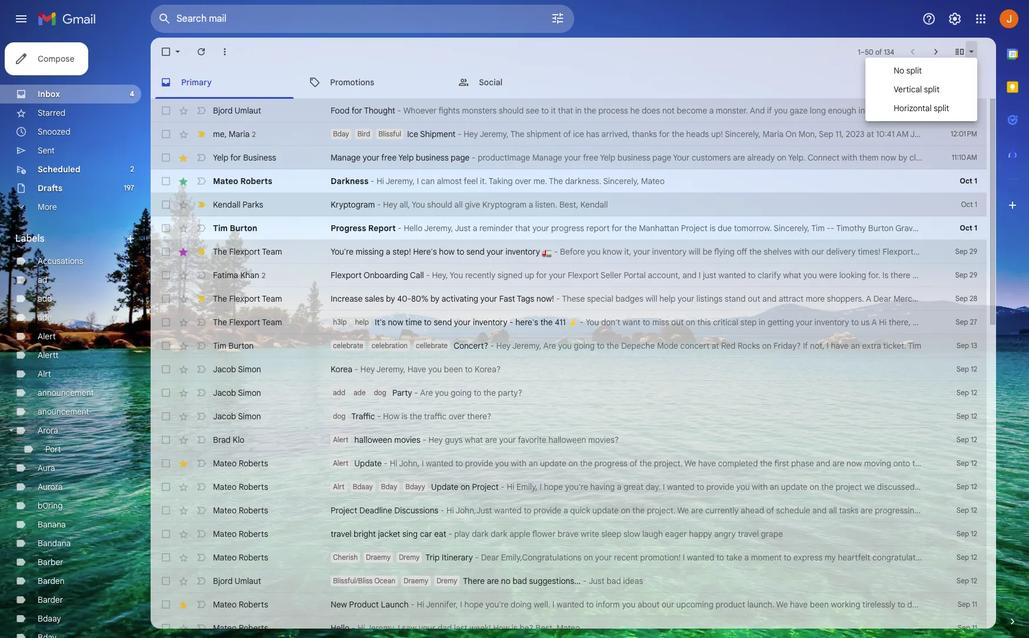Task type: vqa. For each thing, say whether or not it's contained in the screenshot.


Task type: describe. For each thing, give the bounding box(es) containing it.
2 vertical spatial is
[[512, 623, 518, 634]]

to down emily,
[[524, 505, 531, 516]]

darkness.
[[565, 176, 601, 187]]

will right smoothly.
[[964, 505, 975, 516]]

0 horizontal spatial ,
[[225, 129, 227, 139]]

oct for hi jeremy, i can almost feel it. taking over me. the darkness. sincerely, mateo
[[960, 177, 973, 185]]

concert
[[680, 341, 710, 351]]

0 vertical spatial project.
[[654, 458, 683, 469]]

hi right the us
[[879, 317, 887, 328]]

provide for update
[[465, 458, 493, 469]]

main content containing no split
[[151, 38, 1029, 638]]

take
[[726, 553, 742, 563]]

back
[[984, 105, 1002, 116]]

barder link
[[38, 595, 63, 605]]

0 horizontal spatial great
[[624, 482, 644, 492]]

an down first
[[770, 482, 779, 492]]

flexport for sep 28
[[229, 294, 260, 304]]

1 jacob simon from the top
[[213, 364, 261, 375]]

1 page from the left
[[451, 152, 470, 163]]

8 sep 12 from the top
[[957, 530, 977, 538]]

wanted down guys
[[426, 458, 453, 469]]

you right the if
[[774, 105, 788, 116]]

2 vertical spatial now
[[847, 458, 862, 469]]

1 kendall from the left
[[213, 199, 240, 210]]

hey for kryptogram - hey all, you should all give kryptogram a listen. best, kendall
[[383, 199, 397, 210]]

the left next
[[912, 458, 925, 469]]

2 time from the left
[[989, 317, 1006, 328]]

delivery
[[826, 247, 856, 257]]

you left know
[[587, 247, 601, 257]]

40-
[[397, 294, 411, 304]]

3 free from the left
[[961, 152, 977, 163]]

have left 28
[[949, 294, 967, 304]]

0 horizontal spatial by
[[386, 294, 395, 304]]

12 for hi emily, i hope you're having a great day. i wanted to provide you with an update on the project we discussed last week. we have made signi
[[971, 482, 977, 491]]

1 horizontal spatial that
[[558, 105, 573, 116]]

sleep
[[601, 529, 621, 540]]

29 for before you know it, your inventory will be flying off the shelves with our delivery times! flexport_reverse_logo@2x hi there, do
[[970, 247, 977, 256]]

eager
[[665, 529, 687, 540]]

business
[[243, 152, 276, 163]]

a right having
[[617, 482, 622, 492]]

your down ice at right
[[564, 152, 581, 163]]

working
[[831, 600, 860, 610]]

wanted down happy
[[687, 553, 714, 563]]

week!
[[469, 623, 491, 634]]

to left beg
[[1008, 317, 1016, 328]]

you down the completed
[[736, 482, 750, 492]]

i right jennifer,
[[460, 600, 462, 610]]

0 vertical spatial a
[[866, 294, 871, 304]]

and
[[750, 105, 765, 116]]

2 page from the left
[[652, 152, 671, 163]]

provide for on
[[533, 505, 561, 516]]

a left de
[[1013, 505, 1018, 516]]

1 horizontal spatial just
[[589, 576, 605, 587]]

7 sep 12 from the top
[[957, 506, 977, 515]]

he?
[[520, 623, 533, 634]]

and left attract
[[762, 294, 777, 304]]

alert for alert
[[38, 331, 56, 342]]

concert?
[[454, 341, 488, 351]]

need
[[1002, 270, 1021, 281]]

i left just
[[699, 270, 701, 281]]

0 horizontal spatial over
[[449, 411, 465, 422]]

1 horizontal spatial ,
[[931, 294, 933, 304]]

looking
[[839, 270, 866, 281]]

alrt inside labels navigation
[[38, 369, 51, 380]]

0 horizontal spatial what
[[465, 435, 483, 445]]

my
[[825, 553, 836, 563]]

7 row from the top
[[151, 240, 1029, 264]]

to down alert update - hi john, i wanted to provide you with an update on the progress of the project. we have completed the first phase and are now moving onto the next stage. i will send you a
[[697, 482, 704, 492]]

1 vertical spatial going
[[451, 388, 472, 398]]

2 horizontal spatial update
[[781, 482, 808, 492]]

12 for how is the traffic over there?
[[971, 412, 977, 421]]

jeremy
[[910, 129, 938, 139]]

1 horizontal spatial should
[[499, 105, 524, 116]]

13 row from the top
[[151, 381, 987, 405]]

and right new
[[963, 600, 977, 610]]

an left extra
[[851, 341, 860, 351]]

inventory up account,
[[652, 247, 687, 257]]

1 down 11:10 am
[[974, 177, 977, 185]]

on up the john,just
[[461, 482, 470, 492]]

labels heading
[[15, 233, 125, 245]]

refresh image
[[195, 46, 207, 58]]

will right badges
[[646, 294, 657, 304]]

2 free from the left
[[583, 152, 598, 163]]

day.
[[646, 482, 661, 492]]

critical
[[713, 317, 738, 328]]

scheduled link
[[38, 164, 80, 175]]

0 horizontal spatial sincerely,
[[603, 176, 639, 187]]

row containing kendall parks
[[151, 193, 987, 217]]

1 vertical spatial should
[[427, 199, 452, 210]]

Search mail text field
[[177, 13, 518, 25]]

18 row from the top
[[151, 499, 1029, 523]]

0 horizontal spatial how
[[383, 411, 400, 422]]

sep 29 for hey, you recently signed up for your flexport seller portal account, and i just wanted to clarify what you were looking for. is there a particular service you need su
[[955, 271, 977, 279]]

411
[[555, 317, 566, 328]]

team for increase sales by 40-80% by activating your fast tags now!
[[262, 294, 282, 304]]

wanted up apple
[[494, 505, 522, 516]]

0 vertical spatial is
[[710, 223, 716, 234]]

inventory down fast
[[473, 317, 507, 328]]

simon for dog traffic - how is the traffic over there?
[[238, 411, 261, 422]]

0 horizontal spatial you
[[412, 199, 425, 210]]

sent
[[38, 145, 55, 156]]

bird
[[357, 129, 370, 138]]

you left the need
[[987, 270, 1000, 281]]

for right food
[[352, 105, 362, 116]]

a left step!
[[386, 247, 390, 257]]

sep 12 for party - are you going to the party?
[[957, 388, 977, 397]]

have left made
[[969, 482, 987, 492]]

2 horizontal spatial provide
[[706, 482, 734, 492]]

1 vertical spatial out
[[671, 317, 684, 328]]

1 it's from the left
[[375, 317, 386, 328]]

i right the stage.
[[970, 458, 972, 469]]

it,
[[624, 247, 631, 257]]

0 vertical spatial help
[[659, 294, 676, 304]]

jeremy, for concert?
[[512, 341, 541, 351]]

emily,
[[516, 482, 538, 492]]

the for sep 29
[[213, 247, 227, 257]]

inventory down shoppers.
[[815, 317, 849, 328]]

new product launch - hi jennifer, i hope you're doing well. i wanted to inform you about our upcoming product launch. we have been working tirelessly to develop a new and exciting produ
[[331, 600, 1029, 610]]

0 vertical spatial bday
[[333, 129, 349, 138]]

1 simon from the top
[[238, 364, 261, 375]]

tim burton for oct 1
[[213, 223, 257, 234]]

a right take
[[744, 553, 749, 563]]

burton for oct 1
[[230, 223, 257, 234]]

kendall parks
[[213, 199, 263, 210]]

22 row from the top
[[151, 593, 1029, 617]]

2 it's from the left
[[976, 317, 987, 328]]

send down made
[[977, 505, 996, 516]]

you're for having
[[565, 482, 588, 492]]

deserved
[[979, 553, 1014, 563]]

split for no split
[[906, 65, 922, 76]]

sep 12 for dog traffic - how is the traffic over there?
[[957, 412, 977, 421]]

the up slow
[[632, 505, 645, 516]]

are down there?
[[485, 435, 497, 445]]

2 horizontal spatial now
[[881, 152, 896, 163]]

arora link
[[38, 425, 58, 436]]

1 vertical spatial bday
[[381, 482, 397, 491]]

to up there?
[[474, 388, 481, 398]]

thanks
[[632, 129, 657, 139]]

report
[[586, 223, 610, 234]]

1 horizontal spatial over
[[515, 176, 531, 187]]

adventures
[[936, 223, 978, 234]]

c
[[1028, 223, 1029, 234]]

deadline
[[359, 505, 392, 516]]

1 vertical spatial dear
[[481, 553, 499, 563]]

11 for hello - hi jeremy. i saw your dad last week! how is he? best, mateo
[[972, 624, 977, 633]]

1 vertical spatial all
[[829, 505, 837, 516]]

are left no
[[487, 576, 499, 587]]

1 horizontal spatial maria
[[763, 129, 784, 139]]

send up made
[[988, 458, 1007, 469]]

if
[[767, 105, 772, 116]]

4 row from the top
[[151, 169, 987, 193]]

you down 411
[[558, 341, 572, 351]]

1 vertical spatial a
[[872, 317, 877, 328]]

the left traffic
[[410, 411, 422, 422]]

taking
[[489, 176, 513, 187]]

about
[[638, 600, 660, 610]]

announcement link
[[38, 388, 94, 398]]

older image
[[930, 46, 942, 58]]

0 vertical spatial at
[[867, 129, 874, 139]]

on left yelp.
[[777, 152, 786, 163]]

0 horizontal spatial help
[[355, 318, 369, 327]]

send up cellebrate
[[434, 317, 452, 328]]

the left first
[[760, 458, 772, 469]]

don't
[[601, 317, 620, 328]]

we up congratulations!
[[935, 294, 947, 304]]

the left party?
[[484, 388, 496, 398]]

2 kryptogram from the left
[[482, 199, 527, 210]]

0 horizontal spatial update
[[540, 458, 566, 469]]

for down me , maria 2
[[230, 152, 241, 163]]

product
[[349, 600, 379, 610]]

1 horizontal spatial out
[[748, 294, 760, 304]]

are right tasks
[[861, 505, 873, 516]]

i right smoothly.
[[959, 505, 961, 516]]

0 vertical spatial going
[[574, 341, 595, 351]]

1 yelp from the left
[[213, 152, 228, 163]]

darkness
[[331, 176, 368, 187]]

1 vertical spatial are
[[420, 388, 433, 398]]

food
[[331, 105, 350, 116]]

bdayy
[[405, 482, 425, 491]]

your left the dad
[[419, 623, 435, 634]]

are up happy
[[691, 505, 703, 516]]

graveyard
[[895, 223, 934, 234]]

want
[[623, 317, 641, 328]]

- you don't want to miss out on this critical step in getting your inventory to us a hi there, congratulations! it's time to beg
[[578, 317, 1029, 328]]

apple
[[510, 529, 530, 540]]

0 vertical spatial best,
[[559, 199, 578, 210]]

promotions tab
[[299, 66, 448, 99]]

the for sep 28
[[213, 294, 227, 304]]

to left clarify
[[748, 270, 756, 281]]

shelves
[[764, 247, 792, 257]]

1 kryptogram from the left
[[331, 199, 375, 210]]

draemy for there
[[404, 577, 428, 585]]

merchant
[[894, 294, 929, 304]]

0 horizontal spatial best,
[[536, 623, 554, 634]]

your down miller
[[943, 152, 959, 163]]

11 row from the top
[[151, 334, 987, 358]]

your down "listen."
[[532, 223, 549, 234]]

1 halloween from the left
[[354, 435, 392, 445]]

1 vertical spatial is
[[402, 411, 408, 422]]

toggle split pane mode image
[[954, 46, 966, 58]]

missing
[[356, 247, 384, 257]]

alert halloween movies - hey guys what are your favorite halloween movies?
[[333, 435, 619, 445]]

labels navigation
[[0, 38, 151, 638]]

1 vertical spatial at
[[712, 341, 719, 351]]

no
[[501, 576, 510, 587]]

smoothly.
[[921, 505, 957, 516]]

12 for hey guys what are your favorite halloween movies?
[[971, 435, 977, 444]]

alert update - hi john, i wanted to provide you with an update on the progress of the project. we have completed the first phase and are now moving onto the next stage. i will send you a 
[[333, 458, 1029, 469]]

1 jacob from the top
[[213, 364, 236, 375]]

gmail image
[[38, 7, 102, 31]]

0 vertical spatial this
[[697, 317, 711, 328]]

hi left john,
[[390, 458, 397, 469]]

1 horizontal spatial our
[[812, 247, 824, 257]]

brad
[[213, 435, 231, 445]]

i left saw
[[398, 623, 400, 634]]

2 horizontal spatial project
[[681, 223, 708, 234]]

2 kendall from the left
[[580, 199, 608, 210]]

port link
[[45, 444, 61, 455]]

the left abyss
[[912, 105, 924, 116]]

to left express
[[784, 553, 791, 563]]

promotions
[[330, 77, 374, 87]]

tab list right 27
[[996, 38, 1029, 596]]

3 the flexport team from the top
[[213, 317, 282, 328]]

send up recently
[[466, 247, 485, 257]]

sent link
[[38, 145, 55, 156]]

0 horizontal spatial maria
[[229, 129, 250, 139]]

an down favorite
[[529, 458, 538, 469]]

7 12 from the top
[[971, 506, 977, 515]]

flexport for sep 27
[[229, 317, 260, 328]]

not
[[662, 105, 675, 116]]

0 vertical spatial last
[[917, 482, 930, 492]]

on
[[786, 129, 797, 139]]

23 row from the top
[[151, 617, 987, 638]]

0 vertical spatial been
[[444, 364, 463, 375]]

aura link
[[38, 463, 55, 474]]

fights
[[439, 105, 460, 116]]

2 inside labels navigation
[[130, 165, 134, 174]]

khan
[[240, 270, 259, 280]]

1 left 379
[[974, 224, 977, 232]]

add inside labels navigation
[[38, 294, 52, 304]]

snoozed link
[[38, 127, 70, 137]]

jeremy, for korea
[[376, 364, 405, 375]]

1 horizontal spatial what
[[783, 270, 801, 281]]

oct 1 for hi jeremy, i can almost feel it. taking over me. the darkness. sincerely, mateo
[[960, 177, 977, 185]]

step
[[740, 317, 757, 328]]

your left listings
[[678, 294, 694, 304]]

1 horizontal spatial this
[[945, 553, 958, 563]]

with left them
[[842, 152, 857, 163]]

flexport onboarding call - hey, you recently signed up for your flexport seller portal account, and i just wanted to clarify what you were looking for. is there a particular service you need su
[[331, 270, 1029, 281]]

row containing me
[[151, 122, 1029, 146]]

12 for dear emily,congratulations on your recent promotion! i wanted to take a moment to express my heartfelt congratulations on this well-deserved ach
[[971, 553, 977, 562]]

alert link
[[38, 331, 56, 342]]

hi left emily,
[[507, 482, 514, 492]]

bjord umlaut for 2:45 pm
[[213, 105, 261, 116]]

2 vertical spatial oct 1
[[960, 224, 977, 232]]

completed
[[718, 458, 758, 469]]

0 vertical spatial all
[[454, 199, 463, 210]]

20 row from the top
[[151, 546, 1029, 570]]

hope for emily,
[[544, 482, 563, 492]]

1 horizontal spatial by
[[431, 294, 440, 304]]

jeremy, for darkness
[[386, 176, 415, 187]]

bjord umlaut for sep 12
[[213, 576, 261, 587]]

aura
[[38, 463, 55, 474]]

0 vertical spatial in
[[575, 105, 582, 116]]

how
[[439, 247, 455, 257]]

i right 'well.'
[[552, 600, 555, 610]]

2 bad from the left
[[607, 576, 621, 587]]

attract
[[779, 294, 804, 304]]

suggestions...
[[529, 576, 581, 587]]

the up having
[[580, 458, 592, 469]]

to left korea?
[[465, 364, 473, 375]]

hi right darkness
[[377, 176, 384, 187]]

1 manage from the left
[[331, 152, 361, 163]]

you up traffic
[[435, 388, 449, 398]]

0 vertical spatial sincerely,
[[725, 129, 761, 139]]

b0ring link
[[38, 501, 63, 511]]

portal
[[624, 270, 646, 281]]

drafts link
[[38, 183, 62, 194]]

0 horizontal spatial progress
[[551, 223, 584, 234]]

the up it,
[[624, 223, 637, 234]]

1 horizontal spatial great
[[969, 294, 989, 304]]

alrt link
[[38, 369, 51, 380]]

28
[[970, 294, 977, 303]]

there, for do
[[998, 247, 1020, 257]]

12 for are you going to the party?
[[971, 388, 977, 397]]

1 horizontal spatial you
[[450, 270, 463, 281]]

row containing fatima khan
[[151, 264, 1029, 287]]

will left be
[[689, 247, 701, 257]]

1 horizontal spatial progress
[[594, 458, 628, 469]]

cellebrate
[[416, 341, 448, 350]]

0 horizontal spatial project
[[331, 505, 357, 516]]

1 horizontal spatial hello
[[404, 223, 423, 234]]

getting
[[768, 317, 794, 328]]

1 vertical spatial been
[[810, 600, 829, 610]]

on up concert? - hey jeremy, are you going to the depeche mode concert at red rocks on friday? if not, i have an extra ticket. tim
[[686, 317, 695, 328]]

angry
[[714, 529, 736, 540]]

1 time from the left
[[405, 317, 422, 328]]

jeremy, up you're missing a step! here's how to send your inventory
[[424, 223, 453, 234]]

0 horizontal spatial just
[[455, 223, 471, 234]]

john,
[[399, 458, 420, 469]]

i right emily,
[[540, 482, 542, 492]]

mateo roberts for 16th row
[[213, 458, 268, 469]]

we up update on project - hi emily, i hope you're having a great day. i wanted to provide you with an update on the project we discussed last week. we have made signi
[[684, 458, 696, 469]]

movies?
[[588, 435, 619, 445]]

sep 12 for trip itinerary - dear emily,congratulations on your recent promotion! i wanted to take a moment to express my heartfelt congratulations on this well-deserved ach
[[957, 553, 977, 562]]

1 business from the left
[[416, 152, 449, 163]]

shoppers.
[[827, 294, 864, 304]]

are left already
[[733, 152, 745, 163]]

bdaay inside labels navigation
[[38, 614, 61, 624]]

11 for new product launch - hi jennifer, i hope you're doing well. i wanted to inform you about our upcoming product launch. we have been working tirelessly to develop a new and exciting produ
[[972, 600, 977, 609]]

1 vertical spatial that
[[515, 223, 530, 234]]

the right off
[[749, 247, 762, 257]]

umlaut for sep 12
[[235, 576, 261, 587]]

to left miss
[[643, 317, 650, 328]]

19 row from the top
[[151, 523, 987, 546]]

tim burton for sep 13
[[213, 341, 254, 351]]

ade inside labels navigation
[[38, 312, 52, 323]]

2 yelp from the left
[[398, 152, 414, 163]]

to left take
[[716, 553, 724, 563]]

tab list inside main content
[[151, 66, 996, 99]]

1 12 from the top
[[971, 365, 977, 374]]

0 vertical spatial update
[[354, 458, 382, 469]]

am
[[896, 129, 909, 139]]

0 vertical spatial are
[[543, 341, 556, 351]]

a right there
[[913, 270, 917, 281]]

ade inside main content
[[354, 388, 366, 397]]

hi down 379
[[988, 247, 996, 257]]

1 vertical spatial how
[[493, 623, 510, 634]]

hey for korea - hey jeremy, have you been to korea?
[[360, 364, 375, 375]]

have
[[408, 364, 426, 375]]

well.
[[534, 600, 550, 610]]



Task type: locate. For each thing, give the bounding box(es) containing it.
sincerely, right darkness.
[[603, 176, 639, 187]]

main content
[[151, 38, 1029, 638]]

tab list
[[996, 38, 1029, 596], [151, 66, 996, 99]]

sincerely,
[[725, 129, 761, 139], [603, 176, 639, 187], [774, 223, 810, 234]]

3 simon from the top
[[238, 411, 261, 422]]

1 horizontal spatial been
[[810, 600, 829, 610]]

we right week.
[[956, 482, 967, 492]]

hey left guys
[[428, 435, 443, 445]]

1 into from the left
[[858, 105, 872, 116]]

14 row from the top
[[151, 405, 987, 428]]

i right the promotion!
[[683, 553, 685, 563]]

5 12 from the top
[[971, 459, 977, 468]]

alert inside labels navigation
[[38, 331, 56, 342]]

your left favorite
[[499, 435, 516, 445]]

advanced search options image
[[546, 6, 570, 30]]

mateo roberts for sixth row from the bottom
[[213, 505, 268, 516]]

0 horizontal spatial a
[[866, 294, 871, 304]]

4
[[130, 89, 134, 98]]

an left abyss, on the top right
[[875, 105, 884, 116]]

1 horizontal spatial yelp
[[398, 152, 414, 163]]

manage down 'shipment'
[[532, 152, 562, 163]]

6 mateo roberts from the top
[[213, 553, 268, 563]]

197
[[124, 184, 134, 192]]

hope
[[544, 482, 563, 492], [464, 600, 483, 610]]

oct 1 left 379
[[960, 224, 977, 232]]

on up slow
[[621, 505, 630, 516]]

12 for just bad ideas
[[971, 577, 977, 585]]

bjord for 2:45 pm
[[213, 105, 233, 116]]

None checkbox
[[160, 46, 172, 58], [160, 128, 172, 140], [160, 199, 172, 211], [160, 246, 172, 258], [160, 293, 172, 305], [160, 364, 172, 375], [160, 387, 172, 399], [160, 434, 172, 446], [160, 481, 172, 493], [160, 505, 172, 517], [160, 528, 172, 540], [160, 552, 172, 564], [160, 599, 172, 611], [160, 623, 172, 634], [160, 46, 172, 58], [160, 128, 172, 140], [160, 199, 172, 211], [160, 246, 172, 258], [160, 293, 172, 305], [160, 364, 172, 375], [160, 387, 172, 399], [160, 434, 172, 446], [160, 481, 172, 493], [160, 505, 172, 517], [160, 528, 172, 540], [160, 552, 172, 564], [160, 599, 172, 611], [160, 623, 172, 634]]

0 vertical spatial you
[[412, 199, 425, 210]]

1 11 from the top
[[972, 600, 977, 609]]

0 horizontal spatial bday
[[333, 129, 349, 138]]

10 row from the top
[[151, 311, 1029, 334]]

concert? - hey jeremy, are you going to the depeche mode concert at red rocks on friday? if not, i have an extra ticket. tim
[[454, 341, 921, 351]]

grape
[[761, 529, 783, 540]]

heartfelt
[[838, 553, 870, 563]]

slow
[[624, 529, 640, 540]]

0 horizontal spatial gaze
[[790, 105, 808, 116]]

13
[[971, 341, 977, 350]]

6 sep 12 from the top
[[957, 482, 977, 491]]

support image
[[922, 12, 936, 26]]

now!
[[536, 294, 554, 304]]

kendall up report
[[580, 199, 608, 210]]

sep 29 up service
[[955, 247, 977, 256]]

by right the 80%
[[431, 294, 440, 304]]

1 horizontal spatial bday
[[381, 482, 397, 491]]

national
[[996, 223, 1026, 234]]

more image
[[219, 46, 231, 58]]

alrt inside main content
[[333, 482, 345, 491]]

a up 'signi'
[[1024, 458, 1029, 469]]

oct left 379
[[960, 224, 973, 232]]

your up if
[[796, 317, 813, 328]]

0 horizontal spatial are
[[420, 388, 433, 398]]

ade down add link
[[38, 312, 52, 323]]

0 vertical spatial ,
[[225, 129, 227, 139]]

3 row from the top
[[151, 146, 1029, 169]]

3 yelp from the left
[[600, 152, 615, 163]]

here's
[[413, 247, 437, 257]]

split
[[906, 65, 922, 76], [924, 84, 940, 95], [934, 103, 949, 114]]

0 vertical spatial sep 11
[[958, 600, 977, 609]]

we
[[864, 482, 875, 492]]

0 horizontal spatial now
[[388, 317, 403, 328]]

ade
[[38, 312, 52, 323], [354, 388, 366, 397]]

sep 11 down new
[[958, 624, 977, 633]]

particular
[[919, 270, 956, 281]]

1 the flexport team from the top
[[213, 247, 282, 257]]

the for sep 27
[[213, 317, 227, 328]]

row
[[151, 99, 1029, 122], [151, 122, 1029, 146], [151, 146, 1029, 169], [151, 169, 987, 193], [151, 193, 987, 217], [151, 217, 1029, 240], [151, 240, 1029, 264], [151, 264, 1029, 287], [151, 287, 1029, 311], [151, 311, 1029, 334], [151, 334, 987, 358], [151, 358, 987, 381], [151, 381, 987, 405], [151, 405, 987, 428], [151, 428, 987, 452], [151, 452, 1029, 475], [151, 475, 1029, 499], [151, 499, 1029, 523], [151, 523, 987, 546], [151, 546, 1029, 570], [151, 570, 987, 593], [151, 593, 1029, 617], [151, 617, 987, 638]]

12 for hi john, i wanted to provide you with an update on the progress of the project. we have completed the first phase and are now moving onto the next stage. i will send you a 
[[971, 459, 977, 468]]

you right all,
[[412, 199, 425, 210]]

progress up before
[[551, 223, 584, 234]]

dear up there
[[481, 553, 499, 563]]

2 bjord from the top
[[213, 576, 233, 587]]

simon for party - are you going to the party?
[[238, 388, 261, 398]]

0 horizontal spatial business
[[416, 152, 449, 163]]

tab list containing primary
[[151, 66, 996, 99]]

i
[[417, 176, 419, 187], [699, 270, 701, 281], [827, 341, 829, 351], [422, 458, 424, 469], [970, 458, 972, 469], [540, 482, 542, 492], [663, 482, 665, 492], [959, 505, 961, 516], [683, 553, 685, 563], [460, 600, 462, 610], [552, 600, 555, 610], [398, 623, 400, 634]]

the flexport team for you're missing a step! here's how to send your inventory
[[213, 247, 282, 257]]

oct for hey all, you should all give kryptogram a listen. best, kendall
[[961, 200, 973, 209]]

sep 12 for there are no bad suggestions... - just bad ideas
[[957, 577, 977, 585]]

on down "write"
[[584, 553, 593, 563]]

oct
[[960, 177, 973, 185], [961, 200, 973, 209], [960, 224, 973, 232]]

1 vertical spatial update
[[431, 482, 458, 492]]

be
[[703, 247, 712, 257]]

1 vertical spatial umlaut
[[235, 576, 261, 587]]

add inside main content
[[333, 388, 345, 397]]

for.
[[868, 270, 880, 281]]

umlaut for 2:45 pm
[[235, 105, 261, 116]]

0 horizontal spatial bad
[[513, 576, 527, 587]]

1 vertical spatial last
[[454, 623, 467, 634]]

2 12 from the top
[[971, 388, 977, 397]]

2 vertical spatial alert
[[333, 459, 348, 468]]

with up ahead
[[752, 482, 768, 492]]

new
[[331, 600, 347, 610]]

john,just
[[456, 505, 492, 516]]

on right rocks
[[762, 341, 772, 351]]

gaze left the long
[[790, 105, 808, 116]]

first
[[774, 458, 789, 469]]

kryptogram down darkness
[[331, 199, 375, 210]]

1 dark from the left
[[472, 529, 489, 540]]

1 vertical spatial bjord umlaut
[[213, 576, 261, 587]]

you
[[412, 199, 425, 210], [450, 270, 463, 281], [586, 317, 599, 328]]

2 vertical spatial the flexport team
[[213, 317, 282, 328]]

progressing
[[875, 505, 919, 516]]

0 vertical spatial dear
[[873, 294, 891, 304]]

a left 'quick'
[[564, 505, 568, 516]]

1 bad from the left
[[513, 576, 527, 587]]

product
[[716, 600, 745, 610]]

you right news
[[1018, 294, 1029, 304]]

it's down sales
[[375, 317, 386, 328]]

your down 🚛 icon
[[549, 270, 566, 281]]

2 row from the top
[[151, 122, 1029, 146]]

2 vertical spatial 2
[[262, 271, 265, 280]]

2 manage from the left
[[532, 152, 562, 163]]

hey for concert? - hey jeremy, are you going to the depeche mode concert at red rocks on friday? if not, i have an extra ticket. tim
[[496, 341, 511, 351]]

there, for congratulations!
[[889, 317, 911, 328]]

1 sep 12 from the top
[[957, 365, 977, 374]]

inventory
[[506, 247, 540, 257], [652, 247, 687, 257], [473, 317, 507, 328], [815, 317, 849, 328]]

now left moving
[[847, 458, 862, 469]]

4 12 from the top
[[971, 435, 977, 444]]

2 umlaut from the top
[[235, 576, 261, 587]]

jennifer,
[[426, 600, 458, 610]]

2 travel from the left
[[738, 529, 759, 540]]

2 right khan
[[262, 271, 265, 280]]

burton for sep 13
[[228, 341, 254, 351]]

travel up cherish
[[331, 529, 352, 540]]

your left fast
[[480, 294, 497, 304]]

hey left all,
[[383, 199, 397, 210]]

1 vertical spatial our
[[662, 600, 674, 610]]

a
[[866, 294, 871, 304], [872, 317, 877, 328]]

yelp.
[[788, 152, 806, 163]]

1 vertical spatial hello
[[331, 623, 350, 634]]

29 up 28
[[970, 271, 977, 279]]

just up inform
[[589, 576, 605, 587]]

travel bright jacket sing car eat - play dark dark apple flower brave write sleep slow laugh eager happy angry travel grape
[[331, 529, 783, 540]]

jacob simon for dog traffic - how is the traffic over there?
[[213, 411, 261, 422]]

project up bright
[[331, 505, 357, 516]]

time
[[405, 317, 422, 328], [989, 317, 1006, 328]]

9 sep 12 from the top
[[957, 553, 977, 562]]

out right stand
[[748, 294, 760, 304]]

0 vertical spatial draemy
[[366, 553, 391, 562]]

1 horizontal spatial update
[[431, 482, 458, 492]]

update down favorite
[[540, 458, 566, 469]]

alert for alert halloween movies - hey guys what are your favorite halloween movies?
[[333, 435, 348, 444]]

3 jacob from the top
[[213, 411, 236, 422]]

3 team from the top
[[262, 317, 282, 328]]

1 horizontal spatial a
[[872, 317, 877, 328]]

2 vertical spatial jacob simon
[[213, 411, 261, 422]]

6 12 from the top
[[971, 482, 977, 491]]

abyss
[[926, 105, 948, 116]]

sep 12 for alert halloween movies - hey guys what are your favorite halloween movies?
[[957, 435, 977, 444]]

now
[[881, 152, 896, 163], [388, 317, 403, 328], [847, 458, 862, 469]]

oct 1 for hey all, you should all give kryptogram a listen. best, kendall
[[961, 200, 977, 209]]

split for horizontal split
[[934, 103, 949, 114]]

progress
[[331, 223, 366, 234]]

2 vertical spatial sincerely,
[[774, 223, 810, 234]]

2 sep 11 from the top
[[958, 624, 977, 633]]

over
[[515, 176, 531, 187], [449, 411, 465, 422]]

1 row from the top
[[151, 99, 1029, 122]]

0 vertical spatial how
[[383, 411, 400, 422]]

0 vertical spatial sep 29
[[955, 247, 977, 256]]

bad right no
[[513, 576, 527, 587]]

1 vertical spatial team
[[262, 294, 282, 304]]

signed
[[498, 270, 523, 281]]

i right john,
[[422, 458, 424, 469]]

will right abyss
[[950, 105, 962, 116]]

1 horizontal spatial kendall
[[580, 199, 608, 210]]

a left new
[[939, 600, 944, 610]]

korea
[[331, 364, 352, 375]]

sep 12 for update on project - hi emily, i hope you're having a great day. i wanted to provide you with an update on the project we discussed last week. we have made signi
[[957, 482, 977, 491]]

0 vertical spatial bdaay
[[353, 482, 373, 491]]

3 mateo roberts from the top
[[213, 482, 268, 492]]

red
[[721, 341, 736, 351]]

1 free from the left
[[381, 152, 397, 163]]

0 horizontal spatial dremy
[[399, 553, 420, 562]]

row containing brad klo
[[151, 428, 987, 452]]

korea - hey jeremy, have you been to korea?
[[331, 364, 501, 375]]

-
[[397, 105, 401, 116], [458, 129, 461, 139], [472, 152, 476, 163], [371, 176, 374, 187], [377, 199, 381, 210], [398, 223, 402, 234], [827, 223, 831, 234], [831, 223, 834, 234], [554, 247, 558, 257], [426, 270, 430, 281], [556, 294, 560, 304], [1012, 294, 1016, 304], [510, 317, 513, 328], [580, 317, 584, 328], [490, 341, 494, 351], [355, 364, 358, 375], [414, 388, 418, 398], [377, 411, 381, 422], [423, 435, 426, 445], [384, 458, 388, 469], [501, 482, 505, 492], [441, 505, 444, 516], [448, 529, 452, 540], [475, 553, 479, 563], [583, 576, 587, 587], [411, 600, 415, 610], [352, 623, 355, 634]]

tasks
[[839, 505, 859, 516]]

0 vertical spatial 2
[[252, 130, 256, 139]]

1 vertical spatial bjord
[[213, 576, 233, 587]]

1 vertical spatial jacob
[[213, 388, 236, 398]]

1 left 50
[[858, 47, 861, 56]]

0 vertical spatial jacob simon
[[213, 364, 261, 375]]

mateo roberts for fifth row from the bottom
[[213, 529, 268, 540]]

social
[[479, 77, 502, 87]]

you left about
[[622, 600, 636, 610]]

🚛 image
[[542, 248, 552, 258]]

hey up korea?
[[496, 341, 511, 351]]

1 umlaut from the top
[[235, 105, 261, 116]]

2 inside me , maria 2
[[252, 130, 256, 139]]

1 horizontal spatial alrt
[[333, 482, 345, 491]]

hi left "jeremy."
[[358, 623, 365, 634]]

yelp down ice
[[398, 152, 414, 163]]

mateo roberts for 20th row
[[213, 553, 268, 563]]

enough
[[828, 105, 856, 116]]

1 vertical spatial what
[[465, 435, 483, 445]]

1 horizontal spatial free
[[583, 152, 598, 163]]

0 vertical spatial you're
[[565, 482, 588, 492]]

mateo roberts for seventh row from the bottom of the main content containing no split
[[213, 482, 268, 492]]

congratulations
[[873, 553, 931, 563]]

12
[[971, 365, 977, 374], [971, 388, 977, 397], [971, 412, 977, 421], [971, 435, 977, 444], [971, 459, 977, 468], [971, 482, 977, 491], [971, 506, 977, 515], [971, 530, 977, 538], [971, 553, 977, 562], [971, 577, 977, 585]]

anouncement
[[38, 407, 89, 417]]

1 vertical spatial dremy
[[437, 577, 457, 585]]

mateo roberts for 22th row from the top of the main content containing no split
[[213, 600, 268, 610]]

1 vertical spatial the flexport team
[[213, 294, 282, 304]]

2 horizontal spatial is
[[710, 223, 716, 234]]

hope for jennifer,
[[464, 600, 483, 610]]

primary
[[181, 77, 212, 87]]

announcement
[[38, 388, 94, 398]]

1 vertical spatial in
[[759, 317, 765, 328]]

1 horizontal spatial gaze
[[964, 105, 982, 116]]

traffic
[[351, 411, 375, 422]]

1 horizontal spatial now
[[847, 458, 862, 469]]

your down activating
[[454, 317, 471, 328]]

1 horizontal spatial is
[[512, 623, 518, 634]]

step!
[[393, 247, 411, 257]]

5 mateo roberts from the top
[[213, 529, 268, 540]]

17 row from the top
[[151, 475, 1029, 499]]

8 12 from the top
[[971, 530, 977, 538]]

inbox link
[[38, 89, 60, 99]]

sep 29 for before you know it, your inventory will be flying off the shelves with our delivery times! flexport_reverse_logo@2x hi there, do
[[955, 247, 977, 256]]

there
[[463, 576, 485, 587]]

0 horizontal spatial our
[[662, 600, 674, 610]]

0 vertical spatial oct
[[960, 177, 973, 185]]

9 12 from the top
[[971, 553, 977, 562]]

were
[[819, 270, 837, 281]]

2 gaze from the left
[[964, 105, 982, 116]]

1 vertical spatial project
[[472, 482, 499, 492]]

1 horizontal spatial business
[[618, 152, 650, 163]]

we up eager
[[677, 505, 689, 516]]

21 row from the top
[[151, 570, 987, 593]]

2 bjord umlaut from the top
[[213, 576, 261, 587]]

0 horizontal spatial alrt
[[38, 369, 51, 380]]

1 vertical spatial sincerely,
[[603, 176, 639, 187]]

1 vertical spatial update
[[781, 482, 808, 492]]

provide down alert halloween movies - hey guys what are your favorite halloween movies?
[[465, 458, 493, 469]]

alert inside alert halloween movies - hey guys what are your favorite halloween movies?
[[333, 435, 348, 444]]

off
[[737, 247, 747, 257]]

wanted right just
[[718, 270, 746, 281]]

3 jacob simon from the top
[[213, 411, 261, 422]]

row containing yelp for business
[[151, 146, 1029, 169]]

an
[[875, 105, 884, 116], [851, 341, 860, 351], [529, 458, 538, 469], [770, 482, 779, 492]]

add link
[[38, 294, 52, 304]]

great left day. in the right bottom of the page
[[624, 482, 644, 492]]

0 horizontal spatial halloween
[[354, 435, 392, 445]]

1 horizontal spatial help
[[659, 294, 676, 304]]

1 horizontal spatial 2
[[252, 130, 256, 139]]

project. down day. in the right bottom of the page
[[647, 505, 676, 516]]

2 halloween from the left
[[548, 435, 586, 445]]

None search field
[[151, 5, 574, 33]]

1 vertical spatial ade
[[354, 388, 366, 397]]

we right launch.
[[776, 600, 788, 610]]

1 vertical spatial progress
[[594, 458, 628, 469]]

dog for dog
[[374, 388, 386, 397]]

claiming
[[910, 152, 941, 163]]

doing
[[511, 600, 532, 610]]

bdaay link
[[38, 614, 61, 624]]

jeremy, up all,
[[386, 176, 415, 187]]

alert
[[38, 331, 56, 342], [333, 435, 348, 444], [333, 459, 348, 468]]

for right thanks
[[659, 129, 670, 139]]

increase
[[331, 294, 363, 304]]

bdaay inside main content
[[353, 482, 373, 491]]

2 inside fatima khan 2
[[262, 271, 265, 280]]

2 the flexport team from the top
[[213, 294, 282, 304]]

0 horizontal spatial hello
[[331, 623, 350, 634]]

is down party
[[402, 411, 408, 422]]

3 12 from the top
[[971, 412, 977, 421]]

main menu image
[[14, 12, 28, 26]]

1 sep 29 from the top
[[955, 247, 977, 256]]

dremy down sing at the bottom left
[[399, 553, 420, 562]]

is left the due
[[710, 223, 716, 234]]

1 vertical spatial oct
[[961, 200, 973, 209]]

2 11 from the top
[[972, 624, 977, 633]]

yelp down me
[[213, 152, 228, 163]]

the flexport team for increase sales by 40-80% by activating your fast tags now!
[[213, 294, 282, 304]]

have right "not,"
[[831, 341, 849, 351]]

you right have
[[428, 364, 442, 375]]

, up yelp for business
[[225, 129, 227, 139]]

9 row from the top
[[151, 287, 1029, 311]]

you left were
[[803, 270, 817, 281]]

kryptogram
[[331, 199, 375, 210], [482, 199, 527, 210]]

social tab
[[448, 66, 597, 99]]

1 horizontal spatial draemy
[[404, 577, 428, 585]]

10 12 from the top
[[971, 577, 977, 585]]

7 mateo roberts from the top
[[213, 600, 268, 610]]

travel right angry
[[738, 529, 759, 540]]

1 horizontal spatial project
[[472, 482, 499, 492]]

0 horizontal spatial dear
[[481, 553, 499, 563]]

sep 11 for new product launch - hi jennifer, i hope you're doing well. i wanted to inform you about our upcoming product launch. we have been working tirelessly to develop a new and exciting produ
[[958, 600, 977, 609]]

productimage
[[478, 152, 530, 163]]

compose button
[[5, 42, 89, 75]]

2 horizontal spatial you
[[586, 317, 599, 328]]

1 travel from the left
[[331, 529, 352, 540]]

call
[[410, 270, 424, 281]]

1 29 from the top
[[970, 247, 977, 256]]

connect
[[808, 152, 839, 163]]

to down guys
[[455, 458, 463, 469]]

1 vertical spatial 29
[[970, 271, 977, 279]]

team for you're missing a step! here's how to send your inventory
[[262, 247, 282, 257]]

0 horizontal spatial time
[[405, 317, 422, 328]]

2 horizontal spatial by
[[898, 152, 907, 163]]

0 vertical spatial should
[[499, 105, 524, 116]]

a left reminder
[[473, 223, 477, 234]]

1 bjord from the top
[[213, 105, 233, 116]]

your down bird
[[363, 152, 379, 163]]

2 into from the left
[[1004, 105, 1018, 116]]

2 29 from the top
[[970, 271, 977, 279]]

draemy up ocean at the bottom of page
[[366, 553, 391, 562]]

draemy for trip
[[366, 553, 391, 562]]

to left "it"
[[541, 105, 549, 116]]

out right miss
[[671, 317, 684, 328]]

2 mateo roberts from the top
[[213, 458, 268, 469]]

celebrate
[[333, 341, 363, 350]]

dremy for there are no bad suggestions... - just bad ideas
[[437, 577, 457, 585]]

2 horizontal spatial 2
[[262, 271, 265, 280]]

2 simon from the top
[[238, 388, 261, 398]]

1 vertical spatial alrt
[[333, 482, 345, 491]]

inventory left 🚛 icon
[[506, 247, 540, 257]]

2 vertical spatial oct
[[960, 224, 973, 232]]

up
[[1020, 152, 1029, 163]]

12 row from the top
[[151, 358, 987, 381]]

how right week!
[[493, 623, 510, 634]]

signi
[[1012, 482, 1029, 492]]

2 dark from the left
[[491, 529, 507, 540]]

0 horizontal spatial all
[[454, 199, 463, 210]]

to up cellebrate
[[424, 317, 432, 328]]

1 gaze from the left
[[790, 105, 808, 116]]

29 for hey, you recently signed up for your flexport seller portal account, and i just wanted to clarify what you were looking for. is there a particular service you need su
[[970, 271, 977, 279]]

2 sep 12 from the top
[[957, 388, 977, 397]]

jacob for dog traffic - how is the traffic over there?
[[213, 411, 236, 422]]

8 mateo roberts from the top
[[213, 623, 268, 634]]

3 sep 12 from the top
[[957, 412, 977, 421]]

there,
[[998, 247, 1020, 257], [889, 317, 911, 328]]

is left he?
[[512, 623, 518, 634]]

0 horizontal spatial kendall
[[213, 199, 240, 210]]

increase sales by 40-80% by activating your fast tags now! - these special badges will help your listings stand out and attract more shoppers. a dear merchant , we have great news - you
[[331, 294, 1029, 304]]

2 jacob from the top
[[213, 388, 236, 398]]

1 horizontal spatial update
[[592, 505, 619, 516]]

None checkbox
[[160, 105, 172, 117], [160, 152, 172, 164], [160, 175, 172, 187], [160, 222, 172, 234], [160, 269, 172, 281], [160, 317, 172, 328], [160, 340, 172, 352], [160, 411, 172, 422], [160, 458, 172, 470], [160, 575, 172, 587], [160, 105, 172, 117], [160, 152, 172, 164], [160, 175, 172, 187], [160, 222, 172, 234], [160, 269, 172, 281], [160, 317, 172, 328], [160, 340, 172, 352], [160, 411, 172, 422], [160, 458, 172, 470], [160, 575, 172, 587]]

tags
[[517, 294, 534, 304]]

1 vertical spatial help
[[355, 318, 369, 327]]

mateo roberts for 23th row from the top of the main content containing no split
[[213, 623, 268, 634]]

kryptogram down taking on the top of the page
[[482, 199, 527, 210]]

jeremy, down celebration
[[376, 364, 405, 375]]

dog inside dog traffic - how is the traffic over there?
[[333, 412, 346, 421]]

project up the john,just
[[472, 482, 499, 492]]

to down don't
[[597, 341, 605, 351]]

1 mateo roberts from the top
[[213, 176, 272, 187]]

2 jacob simon from the top
[[213, 388, 261, 398]]

mateo roberts for 4th row
[[213, 176, 272, 187]]

1 team from the top
[[262, 247, 282, 257]]

primary tab
[[151, 66, 298, 99]]

⚡ image
[[568, 318, 578, 328]]

project deadline discussions - hi john,just wanted to provide a quick update on the project. we are currently ahead of schedule and all tasks are progressing smoothly. i will send you a de
[[331, 505, 1029, 516]]

alert for alert update - hi john, i wanted to provide you with an update on the progress of the project. we have completed the first phase and are now moving onto the next stage. i will send you a 
[[333, 459, 348, 468]]

on left well-
[[933, 553, 942, 563]]

2 up the business
[[252, 130, 256, 139]]

settings image
[[948, 12, 962, 26]]

alert inside alert update - hi john, i wanted to provide you with an update on the progress of the project. we have completed the first phase and are now moving onto the next stage. i will send you a
[[333, 459, 348, 468]]

2 vertical spatial project
[[331, 505, 357, 516]]

project.
[[654, 458, 683, 469], [647, 505, 676, 516]]

2 sep 29 from the top
[[955, 271, 977, 279]]

1 vertical spatial project.
[[647, 505, 676, 516]]

hello
[[404, 223, 423, 234], [331, 623, 350, 634]]

jacob simon for party - are you going to the party?
[[213, 388, 261, 398]]

in up ice at right
[[575, 105, 582, 116]]

business up can
[[416, 152, 449, 163]]

bjord for sep 12
[[213, 576, 233, 587]]

dog for dog traffic - how is the traffic over there?
[[333, 412, 346, 421]]

listen.
[[535, 199, 557, 210]]

1 vertical spatial add
[[333, 388, 345, 397]]

well-
[[960, 553, 979, 563]]

jacob
[[213, 364, 236, 375], [213, 388, 236, 398], [213, 411, 236, 422]]

0 horizontal spatial manage
[[331, 152, 361, 163]]

dremy for trip itinerary - dear emily,congratulations on your recent promotion! i wanted to take a moment to express my heartfelt congratulations on this well-deserved ach
[[399, 553, 420, 562]]

1 horizontal spatial best,
[[559, 199, 578, 210]]

bdaay up deadline
[[353, 482, 373, 491]]

out
[[748, 294, 760, 304], [671, 317, 684, 328]]

anouncement link
[[38, 407, 89, 417]]

1 horizontal spatial are
[[543, 341, 556, 351]]

0 horizontal spatial in
[[575, 105, 582, 116]]

jacob for party - are you going to the party?
[[213, 388, 236, 398]]

5 row from the top
[[151, 193, 987, 217]]

10 sep 12 from the top
[[957, 577, 977, 585]]

you're for doing
[[486, 600, 509, 610]]

1 horizontal spatial provide
[[533, 505, 561, 516]]

to left inform
[[586, 600, 594, 610]]

sep 11 for hello - hi jeremy. i saw your dad last week! how is he? best, mateo
[[958, 624, 977, 633]]

last
[[917, 482, 930, 492], [454, 623, 467, 634]]

and right 'schedule'
[[812, 505, 827, 516]]

split for vertical split
[[924, 84, 940, 95]]

bad
[[513, 576, 527, 587], [607, 576, 621, 587]]

15 row from the top
[[151, 428, 987, 452]]

bjord
[[213, 105, 233, 116], [213, 576, 233, 587]]

2 business from the left
[[618, 152, 650, 163]]

flexport for sep 29
[[229, 247, 260, 257]]

monsters
[[462, 105, 497, 116]]

4 sep 12 from the top
[[957, 435, 977, 444]]

16 row from the top
[[151, 452, 1029, 475]]

1 tim burton from the top
[[213, 223, 257, 234]]

you're
[[565, 482, 588, 492], [486, 600, 509, 610]]

sep 12 for alert update - hi john, i wanted to provide you with an update on the progress of the project. we have completed the first phase and are now moving onto the next stage. i will send you a 
[[957, 459, 977, 468]]

6 row from the top
[[151, 217, 1029, 240]]

maria
[[229, 129, 250, 139], [763, 129, 784, 139]]

search mail image
[[154, 8, 175, 29]]

sincerely, up - before you know it, your inventory will be flying off the shelves with our delivery times! flexport_reverse_logo@2x hi there, do
[[774, 223, 810, 234]]

mon,
[[799, 129, 817, 139]]

5 sep 12 from the top
[[957, 459, 977, 468]]

dad
[[438, 623, 452, 634]]



